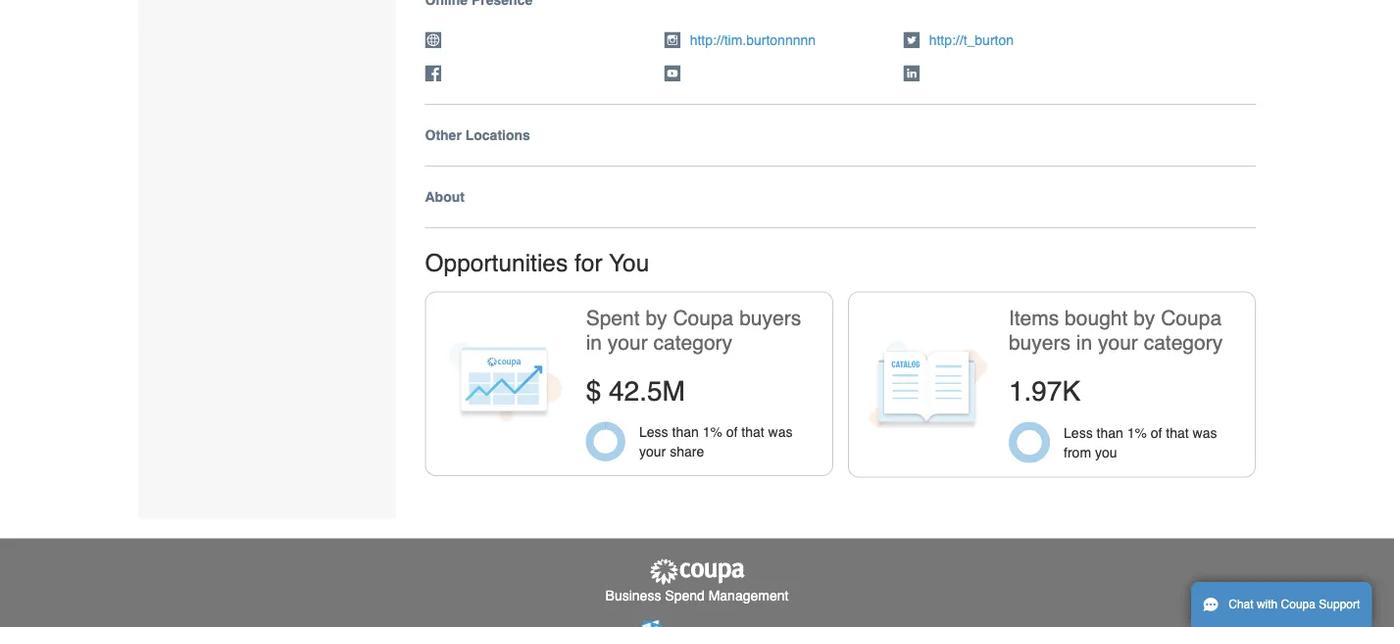 Task type: describe. For each thing, give the bounding box(es) containing it.
opportunities for you
[[425, 250, 649, 278]]

was for 1.97k
[[1193, 426, 1217, 441]]

coupa for chat
[[1281, 598, 1316, 612]]

for
[[575, 250, 603, 278]]

less for 1.97k
[[1064, 426, 1093, 441]]

buyers inside items bought by coupa buyers in your category
[[1009, 332, 1071, 356]]

other
[[425, 128, 462, 144]]

1% for $ 42.5m
[[703, 425, 722, 440]]

items bought by coupa buyers in your category
[[1009, 307, 1223, 356]]

1.97k
[[1009, 376, 1080, 408]]

of for 1.97k
[[1151, 426, 1162, 441]]

category inside items bought by coupa buyers in your category
[[1144, 332, 1223, 356]]

from
[[1064, 445, 1091, 461]]

by inside spent by coupa buyers in your category
[[645, 307, 667, 331]]

http://tim.burtonnnnn
[[690, 33, 816, 49]]

bought
[[1065, 307, 1128, 331]]

category inside spent by coupa buyers in your category
[[653, 332, 732, 356]]

than for $ 42.5m
[[672, 425, 699, 440]]

chat with coupa support button
[[1191, 582, 1372, 627]]

chat with coupa support
[[1229, 598, 1360, 612]]

that for 1.97k
[[1166, 426, 1189, 441]]

that for $ 42.5m
[[741, 425, 764, 440]]

http://tim.burtonnnnn link
[[690, 33, 816, 49]]

in inside spent by coupa buyers in your category
[[586, 332, 602, 356]]

your inside of that was your share
[[639, 444, 666, 460]]



Task type: vqa. For each thing, say whether or not it's contained in the screenshot.
the leftmost THAT
yes



Task type: locate. For each thing, give the bounding box(es) containing it.
1 horizontal spatial coupa
[[1161, 307, 1222, 331]]

1 horizontal spatial category
[[1144, 332, 1223, 356]]

1%
[[703, 425, 722, 440], [1127, 426, 1147, 441]]

coupa supplier portal image
[[648, 559, 746, 587]]

was inside of that was from you
[[1193, 426, 1217, 441]]

of that was your share
[[639, 425, 793, 460]]

was inside of that was your share
[[768, 425, 793, 440]]

less than 1% for $ 42.5m
[[639, 425, 722, 440]]

1 horizontal spatial less than 1%
[[1064, 426, 1147, 441]]

0 horizontal spatial buyers
[[739, 307, 801, 331]]

in
[[586, 332, 602, 356], [1076, 332, 1092, 356]]

spend
[[665, 589, 705, 604]]

1 by from the left
[[645, 307, 667, 331]]

that inside of that was from you
[[1166, 426, 1189, 441]]

of inside of that was your share
[[726, 425, 738, 440]]

1 category from the left
[[653, 332, 732, 356]]

your inside spent by coupa buyers in your category
[[608, 332, 648, 356]]

0 horizontal spatial coupa
[[673, 307, 734, 331]]

0 vertical spatial buyers
[[739, 307, 801, 331]]

1 horizontal spatial 1%
[[1127, 426, 1147, 441]]

1 horizontal spatial by
[[1133, 307, 1155, 331]]

you
[[609, 250, 649, 278]]

was
[[768, 425, 793, 440], [1193, 426, 1217, 441]]

business spend management
[[605, 589, 789, 604]]

less than 1% up share
[[639, 425, 722, 440]]

buyers
[[739, 307, 801, 331], [1009, 332, 1071, 356]]

your down spent
[[608, 332, 648, 356]]

0 horizontal spatial of
[[726, 425, 738, 440]]

business
[[605, 589, 661, 604]]

1 vertical spatial buyers
[[1009, 332, 1071, 356]]

your inside items bought by coupa buyers in your category
[[1098, 332, 1138, 356]]

spent
[[586, 307, 640, 331]]

than for 1.97k
[[1097, 426, 1123, 441]]

1 horizontal spatial than
[[1097, 426, 1123, 441]]

1 horizontal spatial buyers
[[1009, 332, 1071, 356]]

http://t_burton
[[929, 33, 1014, 49]]

in inside items bought by coupa buyers in your category
[[1076, 332, 1092, 356]]

support
[[1319, 598, 1360, 612]]

1% for 1.97k
[[1127, 426, 1147, 441]]

1 horizontal spatial that
[[1166, 426, 1189, 441]]

in down spent
[[586, 332, 602, 356]]

0 horizontal spatial 1%
[[703, 425, 722, 440]]

buyers inside spent by coupa buyers in your category
[[739, 307, 801, 331]]

coupa right bought
[[1161, 307, 1222, 331]]

your left share
[[639, 444, 666, 460]]

2 by from the left
[[1133, 307, 1155, 331]]

spent by coupa buyers in your category
[[586, 307, 801, 356]]

less than 1% for 1.97k
[[1064, 426, 1147, 441]]

of that was from you
[[1064, 426, 1217, 461]]

0 horizontal spatial category
[[653, 332, 732, 356]]

in down bought
[[1076, 332, 1092, 356]]

0 horizontal spatial by
[[645, 307, 667, 331]]

you
[[1095, 445, 1117, 461]]

your
[[608, 332, 648, 356], [1098, 332, 1138, 356], [639, 444, 666, 460]]

2 in from the left
[[1076, 332, 1092, 356]]

less
[[639, 425, 668, 440], [1064, 426, 1093, 441]]

less than 1%
[[639, 425, 722, 440], [1064, 426, 1147, 441]]

coupa
[[673, 307, 734, 331], [1161, 307, 1222, 331], [1281, 598, 1316, 612]]

1 horizontal spatial of
[[1151, 426, 1162, 441]]

chat
[[1229, 598, 1253, 612]]

0 horizontal spatial in
[[586, 332, 602, 356]]

http://t_burton link
[[929, 33, 1014, 49]]

by right spent
[[645, 307, 667, 331]]

than up share
[[672, 425, 699, 440]]

than up you
[[1097, 426, 1123, 441]]

was for $ 42.5m
[[768, 425, 793, 440]]

items
[[1009, 307, 1059, 331]]

less up from
[[1064, 426, 1093, 441]]

coupa for spent
[[673, 307, 734, 331]]

0 horizontal spatial that
[[741, 425, 764, 440]]

that
[[741, 425, 764, 440], [1166, 426, 1189, 441]]

1 horizontal spatial in
[[1076, 332, 1092, 356]]

coupa right with
[[1281, 598, 1316, 612]]

share
[[670, 444, 704, 460]]

by inside items bought by coupa buyers in your category
[[1133, 307, 1155, 331]]

locations
[[465, 128, 530, 144]]

coupa right spent
[[673, 307, 734, 331]]

$
[[586, 376, 601, 408]]

of for $ 42.5m
[[726, 425, 738, 440]]

opportunities
[[425, 250, 568, 278]]

0 horizontal spatial than
[[672, 425, 699, 440]]

category
[[653, 332, 732, 356], [1144, 332, 1223, 356]]

less for $ 42.5m
[[639, 425, 668, 440]]

by right bought
[[1133, 307, 1155, 331]]

management
[[708, 589, 789, 604]]

2 horizontal spatial coupa
[[1281, 598, 1316, 612]]

coupa inside spent by coupa buyers in your category
[[673, 307, 734, 331]]

coupa inside items bought by coupa buyers in your category
[[1161, 307, 1222, 331]]

by
[[645, 307, 667, 331], [1133, 307, 1155, 331]]

of inside of that was from you
[[1151, 426, 1162, 441]]

2 category from the left
[[1144, 332, 1223, 356]]

coupa inside button
[[1281, 598, 1316, 612]]

42.5m
[[609, 376, 685, 408]]

1 horizontal spatial less
[[1064, 426, 1093, 441]]

0 horizontal spatial less than 1%
[[639, 425, 722, 440]]

of
[[726, 425, 738, 440], [1151, 426, 1162, 441]]

about
[[425, 190, 465, 206]]

less than 1% up you
[[1064, 426, 1147, 441]]

$ 42.5m
[[586, 376, 685, 408]]

with
[[1257, 598, 1278, 612]]

0 horizontal spatial was
[[768, 425, 793, 440]]

1 horizontal spatial was
[[1193, 426, 1217, 441]]

other locations
[[425, 128, 530, 144]]

than
[[672, 425, 699, 440], [1097, 426, 1123, 441]]

that inside of that was your share
[[741, 425, 764, 440]]

1 in from the left
[[586, 332, 602, 356]]

0 horizontal spatial less
[[639, 425, 668, 440]]

your down bought
[[1098, 332, 1138, 356]]

less down 42.5m
[[639, 425, 668, 440]]



